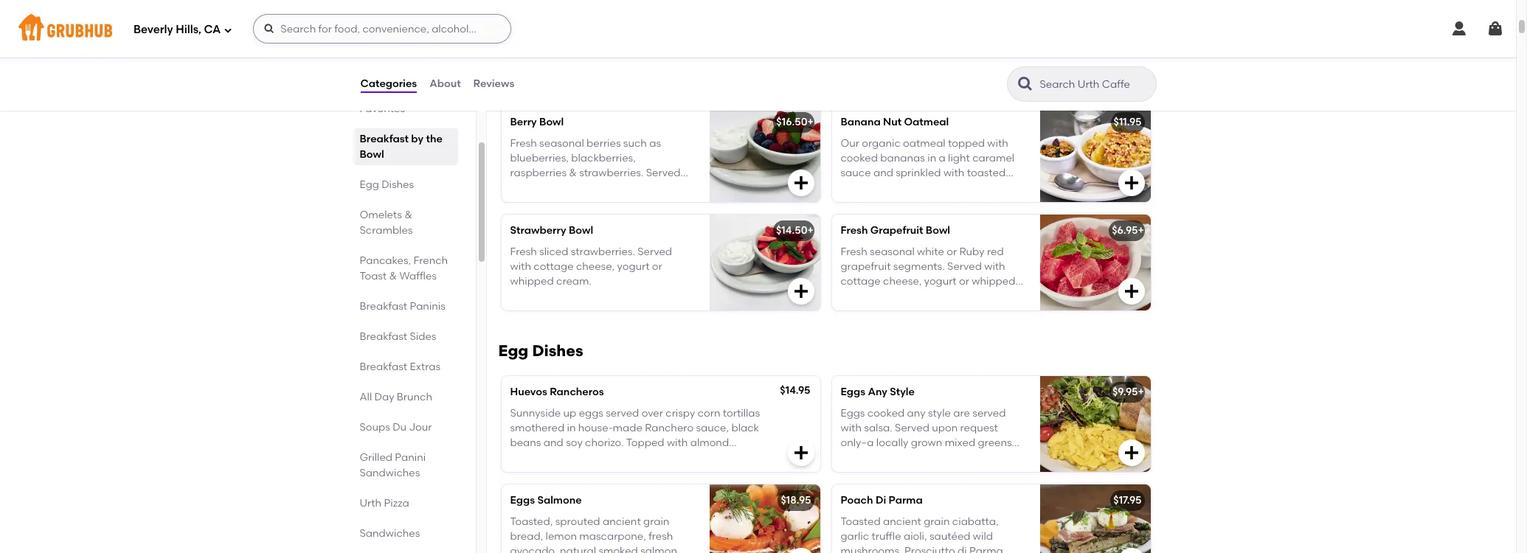 Task type: locate. For each thing, give the bounding box(es) containing it.
2 vertical spatial urth
[[360, 497, 382, 510]]

cream. up the strawberry bowl
[[557, 197, 592, 209]]

hills,
[[176, 23, 201, 36]]

urth down piping
[[547, 43, 569, 56]]

1 vertical spatial egg
[[499, 342, 529, 360]]

& right granola
[[1018, 182, 1025, 195]]

as
[[650, 137, 661, 150]]

breakfast for breakfast by the bowl
[[360, 133, 409, 145]]

strawberry bowl image
[[710, 215, 820, 311]]

4 breakfast from the top
[[360, 331, 408, 343]]

1 vertical spatial cottage
[[534, 261, 574, 273]]

& left brown
[[615, 43, 623, 56]]

cheese, down 'segments.'
[[884, 275, 922, 288]]

and
[[874, 167, 894, 180], [841, 467, 861, 480]]

served inside 'fresh seasonal berries such as blueberries, blackberries, raspberries & strawberries. served with cottage cheese, yogurt or whipped cream.'
[[646, 167, 681, 180]]

scrambles
[[360, 224, 413, 237]]

breakfast down toast
[[360, 300, 408, 313]]

svg image up $14.50 +
[[792, 174, 810, 192]]

reviews button
[[473, 58, 515, 111]]

with down the raisins,
[[510, 58, 531, 71]]

cottage inside fresh sliced strawberries. served with cottage cheese, yogurt or whipped cream.
[[534, 261, 574, 273]]

cottage down raspberries
[[534, 182, 574, 195]]

0 vertical spatial seasonal
[[540, 137, 584, 150]]

+ for $9.95
[[1139, 386, 1145, 399]]

cream. down grapefruit
[[841, 290, 876, 303]]

fresh for fresh seasonal berries such as blueberries, blackberries, raspberries & strawberries. served with cottage cheese, yogurt or whipped cream.
[[510, 137, 537, 150]]

eggs left salmone
[[510, 495, 535, 507]]

1 vertical spatial choice
[[865, 197, 899, 209]]

with up caramel
[[988, 137, 1009, 150]]

0 horizontal spatial and
[[841, 467, 861, 480]]

1 vertical spatial milk.
[[914, 197, 937, 209]]

svg image for banana nut oatmeal image
[[1123, 174, 1141, 192]]

3 breakfast from the top
[[360, 300, 408, 313]]

0 vertical spatial strawberries.
[[580, 167, 644, 180]]

oatmeal
[[554, 8, 599, 20], [905, 116, 949, 129]]

2 vertical spatial cream.
[[841, 290, 876, 303]]

+ for $6.95
[[1139, 225, 1145, 237]]

breakfast inside "tab"
[[360, 361, 408, 373]]

milk.
[[607, 58, 630, 71], [914, 197, 937, 209]]

$9.95 +
[[1113, 386, 1145, 399]]

parma
[[889, 495, 923, 507]]

oatmeal up the "oatmeal"
[[905, 116, 949, 129]]

french
[[414, 255, 448, 267]]

1 horizontal spatial oatmeal
[[905, 116, 949, 129]]

& inside our organic oatmeal topped with cooked bananas in a light caramel sauce and sprinkled with toasted walnut pieces. served with granola & your choice of milk.
[[1018, 182, 1025, 195]]

&
[[615, 43, 623, 56], [569, 167, 577, 180], [1018, 182, 1025, 195], [405, 209, 412, 221], [389, 270, 397, 283]]

breakfast up day on the bottom of page
[[360, 361, 408, 373]]

yogurt inside fresh sliced strawberries. served with cottage cheese, yogurt or whipped cream.
[[617, 261, 650, 273]]

fresh sliced strawberries. served with cottage cheese, yogurt or whipped cream.
[[510, 246, 672, 288]]

choice down granola
[[558, 58, 592, 71]]

0 horizontal spatial egg
[[360, 179, 379, 191]]

granola
[[572, 43, 613, 56]]

5 breakfast from the top
[[360, 361, 408, 373]]

request
[[961, 422, 999, 435]]

omelets & scrambles
[[360, 209, 413, 237]]

pieces.
[[877, 182, 913, 195]]

whipped inside 'fresh seasonal berries such as blueberries, blackberries, raspberries & strawberries. served with cottage cheese, yogurt or whipped cream.'
[[510, 197, 554, 209]]

or inside 'fresh seasonal berries such as blueberries, blackberries, raspberries & strawberries. served with cottage cheese, yogurt or whipped cream.'
[[652, 182, 663, 195]]

breakfast for breakfast paninis
[[360, 300, 408, 313]]

whipped up the strawberry
[[510, 197, 554, 209]]

breakfast extras tab
[[360, 359, 452, 375]]

your inside our organic oatmeal topped with cooked bananas in a light caramel sauce and sprinkled with toasted walnut pieces. served with granola & your choice of milk.
[[841, 197, 863, 209]]

0 horizontal spatial urth
[[360, 497, 382, 510]]

eggs salmone image
[[710, 485, 820, 554]]

0 horizontal spatial dishes
[[382, 179, 414, 191]]

1 vertical spatial cream.
[[557, 275, 592, 288]]

brunch
[[397, 391, 432, 404]]

1 vertical spatial egg dishes
[[499, 342, 584, 360]]

pizza
[[384, 497, 409, 510]]

categories button
[[360, 58, 418, 111]]

2 vertical spatial eggs
[[510, 495, 535, 507]]

with up only–a
[[841, 422, 862, 435]]

bowl up 'egg dishes' tab
[[360, 148, 384, 161]]

1 vertical spatial oatmeal
[[905, 116, 949, 129]]

1 horizontal spatial dishes
[[532, 342, 584, 360]]

breakfast paninis tab
[[360, 299, 452, 314]]

+
[[808, 116, 814, 129], [808, 225, 814, 237], [1139, 225, 1145, 237], [1139, 386, 1145, 399]]

grilled panini sandwiches tab
[[360, 450, 452, 481]]

2 horizontal spatial urth
[[937, 452, 959, 465]]

breakfast sides tab
[[360, 329, 452, 345]]

$11.95
[[1114, 116, 1142, 129]]

breakfast by the bowl tab
[[360, 131, 452, 162]]

0 vertical spatial urth
[[547, 43, 569, 56]]

2 vertical spatial cheese,
[[884, 275, 922, 288]]

with down raspberries
[[510, 182, 531, 195]]

eggs for eggs salmone
[[510, 495, 535, 507]]

all
[[360, 391, 372, 404]]

salsa.
[[865, 422, 893, 435]]

0 vertical spatial organic
[[624, 29, 663, 41]]

your
[[534, 58, 556, 71], [841, 197, 863, 209]]

0 vertical spatial sandwiches
[[360, 467, 420, 480]]

fresh seasonal berries such as blueberries, blackberries, raspberries & strawberries. served with cottage cheese, yogurt or whipped cream.
[[510, 137, 681, 209]]

breakfast favorites
[[360, 87, 408, 115]]

milk. down brown
[[607, 58, 630, 71]]

0 vertical spatial egg dishes
[[360, 179, 414, 191]]

or
[[652, 182, 663, 195], [947, 246, 957, 258], [652, 261, 663, 273], [960, 275, 970, 288]]

sandwiches down grilled
[[360, 467, 420, 480]]

dishes up 'omelets'
[[382, 179, 414, 191]]

strawberries. down blackberries,
[[580, 167, 644, 180]]

urth up bread.
[[937, 452, 959, 465]]

seasonal down fresh grapefruit bowl
[[870, 246, 915, 258]]

0 horizontal spatial egg dishes
[[360, 179, 414, 191]]

eggs up salsa.
[[841, 407, 865, 420]]

& inside 'fresh seasonal berries such as blueberries, blackberries, raspberries & strawberries. served with cottage cheese, yogurt or whipped cream.'
[[569, 167, 577, 180]]

breakfast up favorites
[[360, 87, 408, 100]]

strawberries.
[[580, 167, 644, 180], [571, 246, 635, 258]]

$6.95 +
[[1112, 225, 1145, 237]]

& down pancakes,
[[389, 270, 397, 283]]

with down the red
[[985, 261, 1006, 273]]

1 sandwiches from the top
[[360, 467, 420, 480]]

svg image right ca in the top of the page
[[224, 25, 233, 34]]

fresh inside 'fresh seasonal berries such as blueberries, blackberries, raspberries & strawberries. served with cottage cheese, yogurt or whipped cream.'
[[510, 137, 537, 150]]

$18.95
[[781, 495, 812, 507]]

1 horizontal spatial milk.
[[914, 197, 937, 209]]

served inside served piping hot with organic raisins, urth granola & brown sugar with your choice of milk.
[[510, 29, 545, 41]]

0 vertical spatial choice
[[558, 58, 592, 71]]

1 vertical spatial urth
[[937, 452, 959, 465]]

beverly
[[134, 23, 173, 36]]

0 vertical spatial eggs
[[841, 386, 866, 399]]

0 vertical spatial your
[[534, 58, 556, 71]]

$17.95
[[1114, 495, 1142, 507]]

0 vertical spatial cottage
[[534, 182, 574, 195]]

1 horizontal spatial and
[[874, 167, 894, 180]]

$14.50 +
[[776, 225, 814, 237]]

choice
[[558, 58, 592, 71], [865, 197, 899, 209]]

organic up brown
[[624, 29, 663, 41]]

reviews
[[474, 77, 515, 90]]

about
[[430, 77, 461, 90]]

blackberries,
[[572, 152, 636, 165]]

egg dishes tab
[[360, 177, 452, 193]]

1 vertical spatial organic
[[862, 137, 901, 150]]

breakfast up breakfast extras
[[360, 331, 408, 343]]

0 horizontal spatial seasonal
[[540, 137, 584, 150]]

organic oatmeal image
[[710, 0, 820, 94]]

1 breakfast from the top
[[360, 87, 408, 100]]

breakfast inside breakfast by the bowl
[[360, 133, 409, 145]]

with down the strawberry
[[510, 261, 531, 273]]

organic inside served piping hot with organic raisins, urth granola & brown sugar with your choice of milk.
[[624, 29, 663, 41]]

0 horizontal spatial of
[[594, 58, 604, 71]]

strawberries. right sliced
[[571, 246, 635, 258]]

sandwiches down urth pizza
[[360, 528, 420, 540]]

by
[[411, 133, 424, 145]]

blueberries,
[[510, 152, 569, 165]]

organic down nut
[[862, 137, 901, 150]]

yogurt inside fresh seasonal white or ruby red grapefruit segments. served with cottage cheese, yogurt or whipped cream.
[[925, 275, 957, 288]]

urth inside served piping hot with organic raisins, urth granola & brown sugar with your choice of milk.
[[547, 43, 569, 56]]

of down the pieces.
[[902, 197, 912, 209]]

whipped inside fresh seasonal white or ruby red grapefruit segments. served with cottage cheese, yogurt or whipped cream.
[[972, 275, 1016, 288]]

paninis
[[410, 300, 446, 313]]

1 horizontal spatial organic
[[862, 137, 901, 150]]

locally
[[877, 437, 909, 450]]

$16.50
[[777, 116, 808, 129]]

soups
[[360, 421, 390, 434]]

dishes inside tab
[[382, 179, 414, 191]]

0 vertical spatial of
[[594, 58, 604, 71]]

eggs left any
[[841, 386, 866, 399]]

egg up huevos
[[499, 342, 529, 360]]

& down blackberries,
[[569, 167, 577, 180]]

1 vertical spatial cheese,
[[576, 261, 615, 273]]

di
[[876, 495, 887, 507]]

organic inside our organic oatmeal topped with cooked bananas in a light caramel sauce and sprinkled with toasted walnut pieces. served with granola & your choice of milk.
[[862, 137, 901, 150]]

0 vertical spatial cream.
[[557, 197, 592, 209]]

cheese, inside fresh sliced strawberries. served with cottage cheese, yogurt or whipped cream.
[[576, 261, 615, 273]]

urth inside tab
[[360, 497, 382, 510]]

whipped
[[510, 197, 554, 209], [510, 275, 554, 288], [972, 275, 1016, 288]]

cooked up sauce
[[841, 152, 878, 165]]

oatmeal up hot
[[554, 8, 599, 20]]

hot
[[582, 29, 598, 41]]

0 vertical spatial cooked
[[841, 152, 878, 165]]

0 vertical spatial oatmeal
[[554, 8, 599, 20]]

sides
[[410, 331, 437, 343]]

whipped down sliced
[[510, 275, 554, 288]]

1 horizontal spatial your
[[841, 197, 863, 209]]

white
[[918, 246, 945, 258]]

$14.50
[[776, 225, 808, 237]]

with
[[601, 29, 622, 41], [510, 58, 531, 71], [988, 137, 1009, 150], [944, 167, 965, 180], [510, 182, 531, 195], [952, 182, 973, 195], [510, 261, 531, 273], [985, 261, 1006, 273], [841, 422, 862, 435], [913, 452, 934, 465]]

1 horizontal spatial seasonal
[[870, 246, 915, 258]]

urth left pizza
[[360, 497, 382, 510]]

banana nut oatmeal image
[[1040, 107, 1151, 202]]

eggs
[[841, 386, 866, 399], [841, 407, 865, 420], [510, 495, 535, 507]]

rancheros
[[550, 386, 604, 399]]

with down light
[[944, 167, 965, 180]]

egg dishes
[[360, 179, 414, 191], [499, 342, 584, 360]]

served inside fresh seasonal white or ruby red grapefruit segments. served with cottage cheese, yogurt or whipped cream.
[[948, 261, 982, 273]]

egg up 'omelets'
[[360, 179, 379, 191]]

toast
[[360, 270, 387, 283]]

eggs salmone
[[510, 495, 582, 507]]

1 vertical spatial and
[[841, 467, 861, 480]]

cheese, down the strawberry bowl
[[576, 261, 615, 273]]

1 horizontal spatial of
[[902, 197, 912, 209]]

egg
[[360, 179, 379, 191], [499, 342, 529, 360]]

1 vertical spatial your
[[841, 197, 863, 209]]

1 vertical spatial eggs
[[841, 407, 865, 420]]

all day brunch tab
[[360, 390, 452, 405]]

1 vertical spatial yogurt
[[617, 261, 650, 273]]

0 vertical spatial egg
[[360, 179, 379, 191]]

organic oatmeal
[[510, 8, 599, 20]]

fresh seasonal white or ruby red grapefruit segments. served with cottage cheese, yogurt or whipped cream.
[[841, 246, 1016, 303]]

0 horizontal spatial choice
[[558, 58, 592, 71]]

breakfast sides
[[360, 331, 437, 343]]

whipped down the red
[[972, 275, 1016, 288]]

fresh inside fresh sliced strawberries. served with cottage cheese, yogurt or whipped cream.
[[510, 246, 537, 258]]

greens
[[978, 437, 1012, 450]]

egg dishes up huevos
[[499, 342, 584, 360]]

sprinkled
[[896, 167, 942, 180]]

favorites
[[360, 103, 405, 115]]

berry
[[510, 116, 537, 129]]

1 horizontal spatial urth
[[547, 43, 569, 56]]

2 vertical spatial yogurt
[[925, 275, 957, 288]]

1 vertical spatial seasonal
[[870, 246, 915, 258]]

seasonal inside fresh seasonal white or ruby red grapefruit segments. served with cottage cheese, yogurt or whipped cream.
[[870, 246, 915, 258]]

soups du jour tab
[[360, 420, 452, 435]]

such
[[624, 137, 647, 150]]

cream. inside fresh seasonal white or ruby red grapefruit segments. served with cottage cheese, yogurt or whipped cream.
[[841, 290, 876, 303]]

dishes up huevos rancheros
[[532, 342, 584, 360]]

and down the 'salad'
[[841, 467, 861, 480]]

style
[[890, 386, 915, 399]]

with down grown
[[913, 452, 934, 465]]

1 vertical spatial cooked
[[868, 407, 905, 420]]

light
[[949, 152, 970, 165]]

0 horizontal spatial your
[[534, 58, 556, 71]]

2 breakfast from the top
[[360, 133, 409, 145]]

sandwiches inside grilled panini sandwiches
[[360, 467, 420, 480]]

of down granola
[[594, 58, 604, 71]]

your down the raisins,
[[534, 58, 556, 71]]

breakfast down favorites
[[360, 133, 409, 145]]

egg dishes up 'omelets'
[[360, 179, 414, 191]]

+ for $14.50
[[808, 225, 814, 237]]

cottage inside 'fresh seasonal berries such as blueberries, blackberries, raspberries & strawberries. served with cottage cheese, yogurt or whipped cream.'
[[534, 182, 574, 195]]

0 vertical spatial and
[[874, 167, 894, 180]]

eggs inside eggs cooked any style are served with salsa. served upon request only–a locally grown mixed greens salad dressed with urth vinaigrette and fresh-baked bread.
[[841, 407, 865, 420]]

svg image
[[224, 25, 233, 34], [1123, 66, 1141, 84], [792, 174, 810, 192], [1123, 174, 1141, 192]]

with inside fresh sliced strawberries. served with cottage cheese, yogurt or whipped cream.
[[510, 261, 531, 273]]

0 vertical spatial yogurt
[[617, 182, 650, 195]]

0 vertical spatial cheese,
[[576, 182, 615, 195]]

served
[[973, 407, 1006, 420]]

cottage down grapefruit
[[841, 275, 881, 288]]

2 sandwiches from the top
[[360, 528, 420, 540]]

breakfast favorites tab
[[360, 86, 452, 117]]

breakfast for breakfast sides
[[360, 331, 408, 343]]

and up the pieces.
[[874, 167, 894, 180]]

cooked
[[841, 152, 878, 165], [868, 407, 905, 420]]

your down walnut
[[841, 197, 863, 209]]

cheese, down blackberries,
[[576, 182, 615, 195]]

cream. down sliced
[[557, 275, 592, 288]]

0 horizontal spatial organic
[[624, 29, 663, 41]]

& up scrambles in the top of the page
[[405, 209, 412, 221]]

urth
[[547, 43, 569, 56], [937, 452, 959, 465], [360, 497, 382, 510]]

cream.
[[557, 197, 592, 209], [557, 275, 592, 288], [841, 290, 876, 303]]

choice down the pieces.
[[865, 197, 899, 209]]

fresh inside fresh seasonal white or ruby red grapefruit segments. served with cottage cheese, yogurt or whipped cream.
[[841, 246, 868, 258]]

ruby
[[960, 246, 985, 258]]

1 vertical spatial of
[[902, 197, 912, 209]]

ca
[[204, 23, 221, 36]]

urth acai bowl image
[[1040, 0, 1151, 94]]

2 vertical spatial cottage
[[841, 275, 881, 288]]

svg image up $6.95 +
[[1123, 174, 1141, 192]]

1 horizontal spatial choice
[[865, 197, 899, 209]]

a
[[939, 152, 946, 165]]

svg image up $11.95
[[1123, 66, 1141, 84]]

seasonal inside 'fresh seasonal berries such as blueberries, blackberries, raspberries & strawberries. served with cottage cheese, yogurt or whipped cream.'
[[540, 137, 584, 150]]

0 vertical spatial dishes
[[382, 179, 414, 191]]

cottage down sliced
[[534, 261, 574, 273]]

seasonal up blueberries,
[[540, 137, 584, 150]]

0 horizontal spatial milk.
[[607, 58, 630, 71]]

svg image
[[1451, 20, 1469, 38], [1487, 20, 1505, 38], [264, 23, 276, 35], [792, 283, 810, 301], [1123, 283, 1141, 301], [792, 445, 810, 462], [1123, 445, 1141, 462]]

1 vertical spatial strawberries.
[[571, 246, 635, 258]]

0 vertical spatial milk.
[[607, 58, 630, 71]]

banana
[[841, 116, 881, 129]]

cooked up salsa.
[[868, 407, 905, 420]]

milk. down sprinkled
[[914, 197, 937, 209]]

cheese,
[[576, 182, 615, 195], [576, 261, 615, 273], [884, 275, 922, 288]]

served
[[510, 29, 545, 41], [646, 167, 681, 180], [915, 182, 950, 195], [638, 246, 672, 258], [948, 261, 982, 273], [895, 422, 930, 435]]

1 vertical spatial sandwiches
[[360, 528, 420, 540]]

1 horizontal spatial egg dishes
[[499, 342, 584, 360]]

eggs for eggs cooked any style are served with salsa. served upon request only–a locally grown mixed greens salad dressed with urth vinaigrette and fresh-baked bread.
[[841, 407, 865, 420]]



Task type: describe. For each thing, give the bounding box(es) containing it.
banana nut oatmeal
[[841, 116, 949, 129]]

grown
[[911, 437, 943, 450]]

extras
[[410, 361, 441, 373]]

segments.
[[894, 261, 945, 273]]

berry bowl image
[[710, 107, 820, 202]]

1 horizontal spatial egg
[[499, 342, 529, 360]]

salmone
[[538, 495, 582, 507]]

fresh for fresh sliced strawberries. served with cottage cheese, yogurt or whipped cream.
[[510, 246, 537, 258]]

fresh for fresh grapefruit bowl
[[841, 225, 868, 237]]

huevos
[[510, 386, 548, 399]]

cooked inside our organic oatmeal topped with cooked bananas in a light caramel sauce and sprinkled with toasted walnut pieces. served with granola & your choice of milk.
[[841, 152, 878, 165]]

style
[[929, 407, 951, 420]]

whipped inside fresh sliced strawberries. served with cottage cheese, yogurt or whipped cream.
[[510, 275, 554, 288]]

and inside our organic oatmeal topped with cooked bananas in a light caramel sauce and sprinkled with toasted walnut pieces. served with granola & your choice of milk.
[[874, 167, 894, 180]]

our
[[841, 137, 860, 150]]

our organic oatmeal topped with cooked bananas in a light caramel sauce and sprinkled with toasted walnut pieces. served with granola & your choice of milk.
[[841, 137, 1025, 209]]

the
[[426, 133, 443, 145]]

nut
[[884, 116, 902, 129]]

choice inside our organic oatmeal topped with cooked bananas in a light caramel sauce and sprinkled with toasted walnut pieces. served with granola & your choice of milk.
[[865, 197, 899, 209]]

all day brunch
[[360, 391, 432, 404]]

served inside eggs cooked any style are served with salsa. served upon request only–a locally grown mixed greens salad dressed with urth vinaigrette and fresh-baked bread.
[[895, 422, 930, 435]]

walnut
[[841, 182, 875, 195]]

$14.95
[[780, 385, 811, 397]]

0 horizontal spatial oatmeal
[[554, 8, 599, 20]]

dressed
[[871, 452, 911, 465]]

choice inside served piping hot with organic raisins, urth granola & brown sugar with your choice of milk.
[[558, 58, 592, 71]]

strawberries. inside 'fresh seasonal berries such as blueberries, blackberries, raspberries & strawberries. served with cottage cheese, yogurt or whipped cream.'
[[580, 167, 644, 180]]

are
[[954, 407, 971, 420]]

fresh for fresh seasonal white or ruby red grapefruit segments. served with cottage cheese, yogurt or whipped cream.
[[841, 246, 868, 258]]

Search Urth Caffe search field
[[1039, 78, 1152, 92]]

mixed
[[945, 437, 976, 450]]

sauce
[[841, 167, 871, 180]]

bowl up fresh sliced strawberries. served with cottage cheese, yogurt or whipped cream.
[[569, 225, 594, 237]]

in
[[928, 152, 937, 165]]

and inside eggs cooked any style are served with salsa. served upon request only–a locally grown mixed greens salad dressed with urth vinaigrette and fresh-baked bread.
[[841, 467, 861, 480]]

egg inside 'egg dishes' tab
[[360, 179, 379, 191]]

caramel
[[973, 152, 1015, 165]]

with inside fresh seasonal white or ruby red grapefruit segments. served with cottage cheese, yogurt or whipped cream.
[[985, 261, 1006, 273]]

svg image for berry bowl image
[[792, 174, 810, 192]]

breakfast paninis
[[360, 300, 446, 313]]

bowl up white
[[926, 225, 951, 237]]

any
[[908, 407, 926, 420]]

jour
[[409, 421, 432, 434]]

poach
[[841, 495, 874, 507]]

grapefruit
[[841, 261, 891, 273]]

Search for food, convenience, alcohol... search field
[[253, 14, 512, 44]]

fresh-
[[863, 467, 892, 480]]

toasted
[[967, 167, 1006, 180]]

baked
[[892, 467, 924, 480]]

eggs any style
[[841, 386, 915, 399]]

cottage inside fresh seasonal white or ruby red grapefruit segments. served with cottage cheese, yogurt or whipped cream.
[[841, 275, 881, 288]]

main navigation navigation
[[0, 0, 1517, 58]]

with down toasted
[[952, 182, 973, 195]]

vinaigrette
[[961, 452, 1015, 465]]

egg dishes inside tab
[[360, 179, 414, 191]]

urth pizza tab
[[360, 496, 452, 512]]

& inside pancakes, french toast & waffles
[[389, 270, 397, 283]]

milk. inside our organic oatmeal topped with cooked bananas in a light caramel sauce and sprinkled with toasted walnut pieces. served with granola & your choice of milk.
[[914, 197, 937, 209]]

served inside fresh sliced strawberries. served with cottage cheese, yogurt or whipped cream.
[[638, 246, 672, 258]]

grapefruit
[[871, 225, 924, 237]]

soups du jour
[[360, 421, 432, 434]]

your inside served piping hot with organic raisins, urth granola & brown sugar with your choice of milk.
[[534, 58, 556, 71]]

$16.50 +
[[777, 116, 814, 129]]

strawberries. inside fresh sliced strawberries. served with cottage cheese, yogurt or whipped cream.
[[571, 246, 635, 258]]

cheese, inside 'fresh seasonal berries such as blueberries, blackberries, raspberries & strawberries. served with cottage cheese, yogurt or whipped cream.'
[[576, 182, 615, 195]]

poach di parma image
[[1040, 485, 1151, 554]]

bowl right berry
[[540, 116, 564, 129]]

with inside 'fresh seasonal berries such as blueberries, blackberries, raspberries & strawberries. served with cottage cheese, yogurt or whipped cream.'
[[510, 182, 531, 195]]

poach di parma
[[841, 495, 923, 507]]

sugar
[[659, 43, 688, 56]]

brown
[[625, 43, 657, 56]]

svg image inside main navigation navigation
[[224, 25, 233, 34]]

pancakes,
[[360, 255, 411, 267]]

& inside omelets & scrambles
[[405, 209, 412, 221]]

sandwiches tab
[[360, 526, 452, 542]]

waffles
[[400, 270, 437, 283]]

bowl inside breakfast by the bowl
[[360, 148, 384, 161]]

omelets & scrambles tab
[[360, 207, 452, 238]]

bananas
[[881, 152, 926, 165]]

urth pizza
[[360, 497, 409, 510]]

pancakes, french toast & waffles
[[360, 255, 448, 283]]

any
[[868, 386, 888, 399]]

search icon image
[[1017, 75, 1034, 93]]

eggs for eggs any style
[[841, 386, 866, 399]]

served inside our organic oatmeal topped with cooked bananas in a light caramel sauce and sprinkled with toasted walnut pieces. served with granola & your choice of milk.
[[915, 182, 950, 195]]

organic
[[510, 8, 552, 20]]

berry bowl
[[510, 116, 564, 129]]

or inside fresh sliced strawberries. served with cottage cheese, yogurt or whipped cream.
[[652, 261, 663, 273]]

yogurt inside 'fresh seasonal berries such as blueberries, blackberries, raspberries & strawberries. served with cottage cheese, yogurt or whipped cream.'
[[617, 182, 650, 195]]

cooked inside eggs cooked any style are served with salsa. served upon request only–a locally grown mixed greens salad dressed with urth vinaigrette and fresh-baked bread.
[[868, 407, 905, 420]]

upon
[[932, 422, 958, 435]]

breakfast for breakfast extras
[[360, 361, 408, 373]]

granola
[[976, 182, 1015, 195]]

cheese, inside fresh seasonal white or ruby red grapefruit segments. served with cottage cheese, yogurt or whipped cream.
[[884, 275, 922, 288]]

served piping hot with organic raisins, urth granola & brown sugar with your choice of milk.
[[510, 29, 688, 71]]

fresh grapefruit bowl image
[[1040, 215, 1151, 311]]

topped
[[949, 137, 985, 150]]

of inside our organic oatmeal topped with cooked bananas in a light caramel sauce and sprinkled with toasted walnut pieces. served with granola & your choice of milk.
[[902, 197, 912, 209]]

cream. inside fresh sliced strawberries. served with cottage cheese, yogurt or whipped cream.
[[557, 275, 592, 288]]

with right hot
[[601, 29, 622, 41]]

breakfast extras
[[360, 361, 441, 373]]

+ for $16.50
[[808, 116, 814, 129]]

seasonal for blackberries,
[[540, 137, 584, 150]]

breakfast for breakfast favorites
[[360, 87, 408, 100]]

$6.95
[[1112, 225, 1139, 237]]

strawberry
[[510, 225, 567, 237]]

eggs any style image
[[1040, 377, 1151, 473]]

& inside served piping hot with organic raisins, urth granola & brown sugar with your choice of milk.
[[615, 43, 623, 56]]

du
[[393, 421, 407, 434]]

of inside served piping hot with organic raisins, urth granola & brown sugar with your choice of milk.
[[594, 58, 604, 71]]

fresh grapefruit bowl
[[841, 225, 951, 237]]

bread.
[[927, 467, 960, 480]]

breakfast by the bowl
[[360, 133, 443, 161]]

seasonal for grapefruit
[[870, 246, 915, 258]]

about button
[[429, 58, 462, 111]]

day
[[375, 391, 395, 404]]

pancakes, french toast & waffles tab
[[360, 253, 452, 284]]

milk. inside served piping hot with organic raisins, urth granola & brown sugar with your choice of milk.
[[607, 58, 630, 71]]

huevos rancheros
[[510, 386, 604, 399]]

oatmeal
[[904, 137, 946, 150]]

urth inside eggs cooked any style are served with salsa. served upon request only–a locally grown mixed greens salad dressed with urth vinaigrette and fresh-baked bread.
[[937, 452, 959, 465]]

1 vertical spatial dishes
[[532, 342, 584, 360]]

svg image for the urth acai bowl image on the top right of the page
[[1123, 66, 1141, 84]]

red
[[988, 246, 1004, 258]]

sliced
[[540, 246, 569, 258]]

raisins,
[[510, 43, 545, 56]]

salad
[[841, 452, 869, 465]]

categories
[[361, 77, 417, 90]]

$9.95
[[1113, 386, 1139, 399]]

eggs cooked any style are served with salsa. served upon request only–a locally grown mixed greens salad dressed with urth vinaigrette and fresh-baked bread.
[[841, 407, 1015, 480]]

cream. inside 'fresh seasonal berries such as blueberries, blackberries, raspberries & strawberries. served with cottage cheese, yogurt or whipped cream.'
[[557, 197, 592, 209]]



Task type: vqa. For each thing, say whether or not it's contained in the screenshot.
light
yes



